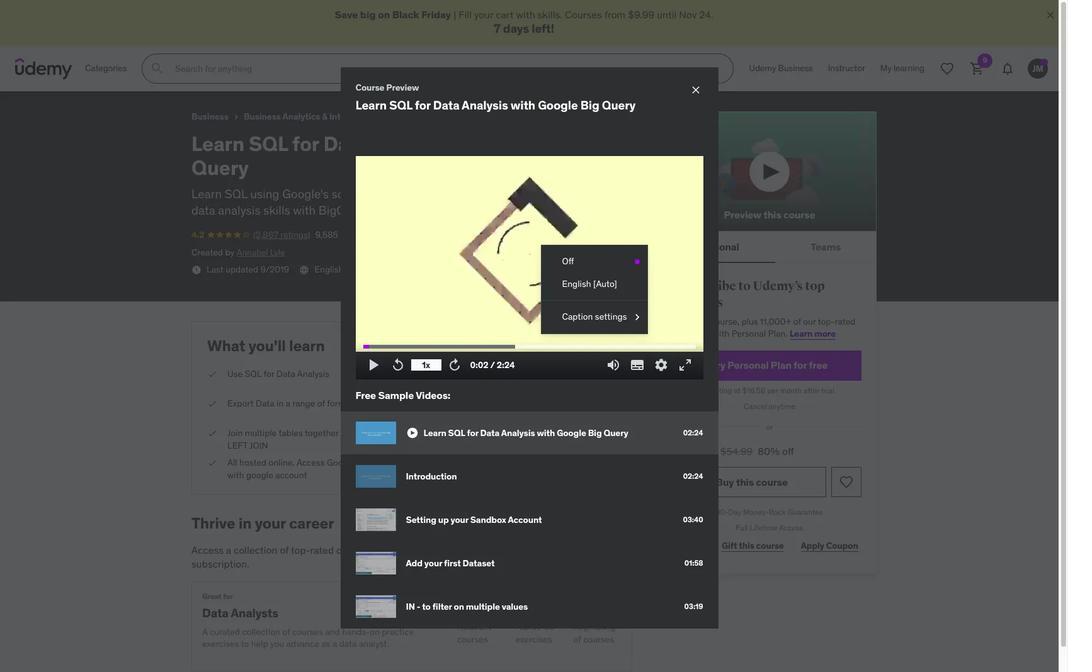 Task type: locate. For each thing, give the bounding box(es) containing it.
1 vertical spatial top-
[[291, 544, 310, 557]]

learn down course
[[355, 97, 387, 112]]

learn sql for data analysis with google big query up submit search icon
[[10, 6, 251, 18]]

english
[[314, 264, 344, 275], [369, 264, 398, 275], [562, 278, 591, 290]]

and down functions
[[559, 440, 574, 451]]

2 horizontal spatial access
[[779, 523, 803, 533]]

1 vertical spatial multiple
[[466, 601, 500, 613]]

to inside 'subscribe to udemy's top courses'
[[738, 279, 751, 294]]

0 vertical spatial learn sql for data analysis with google big query
[[10, 6, 251, 18]]

0 vertical spatial 02:24
[[683, 428, 703, 438]]

plan inside access a collection of top-rated courses curated for in-demand roles with a personal plan subscription.
[[573, 544, 593, 557]]

your right the up
[[451, 514, 468, 526]]

0 horizontal spatial analytics
[[282, 111, 320, 122]]

0 vertical spatial top-
[[818, 316, 835, 327]]

for
[[61, 6, 75, 18], [415, 97, 431, 112], [292, 131, 319, 157], [794, 359, 807, 372], [264, 368, 274, 379], [467, 427, 478, 439], [411, 544, 423, 557], [223, 592, 233, 601]]

of up 'avg(),'
[[467, 428, 475, 439]]

tab list
[[663, 232, 877, 264]]

and down select,
[[568, 410, 583, 422]]

english inside english [auto] button
[[562, 278, 591, 290]]

on inside 580+ hands-on exercises
[[544, 622, 554, 633]]

course up teams at the top
[[783, 209, 815, 221]]

2 horizontal spatial to
[[738, 279, 751, 294]]

courses inside avg. rating of courses
[[583, 634, 614, 645]]

02:24 down $10.99
[[683, 472, 703, 481]]

use sql for data analysis
[[227, 368, 329, 379]]

courses inside 'subscribe to udemy's top courses'
[[678, 295, 723, 311]]

preview inside the preview this course button
[[724, 209, 761, 221]]

google inside course preview learn sql for data analysis with google big query
[[538, 97, 578, 112]]

[auto] down off button
[[593, 278, 617, 290]]

1 horizontal spatial to
[[422, 601, 431, 613]]

e.g up group
[[538, 398, 550, 409]]

xsmall image right small image
[[419, 428, 429, 440]]

teams button
[[775, 232, 877, 262]]

this for preview
[[764, 209, 781, 221]]

|
[[454, 8, 456, 21]]

courses inside great for data analysts a curated collection of courses and hands-on practice exercises to help you advance as a data analyst.
[[292, 626, 323, 638]]

preview this course button
[[663, 112, 877, 232]]

2 vertical spatial to
[[241, 639, 249, 650]]

1 horizontal spatial &
[[589, 368, 594, 379]]

0 vertical spatial in
[[276, 398, 284, 409]]

2 vertical spatial more
[[576, 440, 597, 451]]

join
[[359, 428, 378, 439], [249, 440, 268, 451]]

580+
[[515, 607, 544, 622]]

of
[[793, 316, 801, 327], [317, 398, 325, 409], [467, 398, 475, 409], [467, 428, 475, 439], [280, 544, 289, 557], [282, 626, 290, 638], [573, 634, 581, 645]]

1 range from the top
[[440, 398, 465, 409]]

0 horizontal spatial business
[[191, 111, 229, 122]]

80%
[[758, 445, 780, 458]]

multiple up relevant
[[466, 601, 500, 613]]

1 02:24 from the top
[[683, 428, 703, 438]]

analytics
[[282, 111, 320, 122], [496, 428, 531, 439]]

try personal plan for free
[[711, 359, 828, 372]]

data inside great for data analysts a curated collection of courses and hands-on practice exercises to help you advance as a data analyst.
[[202, 606, 228, 621]]

data inside learn sql for data analysis with google big query learn sql using google's scalable analytics data warehouse. super charge your data analysis skills with bigquery
[[323, 131, 368, 157]]

1 horizontal spatial curated
[[374, 544, 409, 557]]

learn up analysis
[[191, 186, 222, 201]]

and inside great for data analysts a curated collection of courses and hands-on practice exercises to help you advance as a data analyst.
[[325, 626, 340, 638]]

preview
[[386, 82, 419, 93], [724, 209, 761, 221]]

off button
[[542, 251, 647, 273]]

rated up learn more link
[[835, 316, 855, 327]]

a
[[286, 398, 290, 409], [226, 544, 231, 557], [523, 544, 528, 557], [332, 639, 337, 650]]

gift this course
[[722, 541, 784, 552]]

menu
[[542, 246, 647, 334]]

1 horizontal spatial plan
[[771, 359, 792, 372]]

0 vertical spatial access
[[297, 457, 325, 469]]

xsmall image left export
[[207, 398, 217, 410]]

and inside join multiple tables together with join and left join
[[380, 428, 395, 439]]

lifetime
[[750, 523, 777, 533]]

progress bar slider
[[363, 339, 696, 355]]

multiple inside learn sql for data analysis with google big query dialog
[[466, 601, 500, 613]]

exercises down hands-
[[515, 634, 552, 645]]

free sample videos:
[[355, 389, 450, 402]]

to left udemy's
[[738, 279, 751, 294]]

with inside save big on black friday | fill your cart with skills. courses from $9.99 until nov 24. 7 days left!
[[516, 8, 535, 21]]

filter
[[432, 601, 452, 613]]

of down "avg."
[[573, 634, 581, 645]]

collection down thrive in your career
[[234, 544, 277, 557]]

1 horizontal spatial top-
[[818, 316, 835, 327]]

0 horizontal spatial to
[[241, 639, 249, 650]]

a down account on the bottom of page
[[523, 544, 528, 557]]

1 vertical spatial 02:24
[[683, 472, 703, 481]]

1 vertical spatial plan
[[573, 544, 593, 557]]

1 vertical spatial collection
[[242, 626, 280, 638]]

0 vertical spatial e.g
[[538, 398, 550, 409]]

xsmall image
[[231, 112, 241, 122], [207, 368, 217, 380], [419, 368, 429, 380], [207, 457, 217, 470]]

2 range from the top
[[440, 428, 465, 439]]

0 vertical spatial rated
[[835, 316, 855, 327]]

2 vertical spatial course
[[756, 541, 784, 552]]

sql up analysis
[[225, 186, 247, 201]]

course
[[783, 209, 815, 221], [756, 476, 788, 489], [756, 541, 784, 552]]

rewind 5 seconds image
[[390, 358, 405, 373]]

2 vertical spatial access
[[191, 544, 224, 557]]

english [auto] right closed captions image
[[369, 264, 424, 275]]

and up as
[[325, 626, 340, 638]]

data down hands-
[[339, 639, 357, 650]]

for inside course preview learn sql for data analysis with google big query
[[415, 97, 431, 112]]

2 horizontal spatial business
[[778, 63, 813, 74]]

join
[[227, 428, 243, 439]]

sql inside range of sql analytics functions e.g min(), max(), avg(), sum(), count() and more
[[477, 428, 494, 439]]

on inside save big on black friday | fill your cart with skills. courses from $9.99 until nov 24. 7 days left!
[[378, 8, 390, 21]]

first
[[444, 558, 461, 569]]

personal down account on the bottom of page
[[531, 544, 570, 557]]

on right big
[[378, 8, 390, 21]]

1 vertical spatial to
[[422, 601, 431, 613]]

data
[[428, 186, 452, 201], [191, 203, 215, 218], [339, 639, 357, 650]]

2 vertical spatial data
[[339, 639, 357, 650]]

your down in-
[[424, 558, 442, 569]]

top- right our
[[818, 316, 835, 327]]

0 vertical spatial course
[[783, 209, 815, 221]]

1 vertical spatial [auto]
[[593, 278, 617, 290]]

analytics inside range of sql analytics functions e.g min(), max(), avg(), sum(), count() and more
[[496, 428, 531, 439]]

your left the career
[[255, 514, 286, 534]]

starting at $16.58 per month after trial cancel anytime
[[705, 386, 834, 411]]

1 horizontal spatial [auto]
[[593, 278, 617, 290]]

0 horizontal spatial preview
[[386, 82, 419, 93]]

query inside course preview learn sql for data analysis with google big query
[[602, 97, 636, 112]]

this for get
[[694, 316, 709, 327]]

1 vertical spatial analytics
[[496, 428, 531, 439]]

this inside get this course, plus 11,000+ of our top-rated courses, with personal plan.
[[694, 316, 709, 327]]

[auto] inside button
[[593, 278, 617, 290]]

2 horizontal spatial data
[[428, 186, 452, 201]]

curated right a
[[210, 626, 240, 638]]

1 horizontal spatial e.g
[[574, 428, 586, 439]]

data for analysts
[[339, 639, 357, 650]]

in
[[276, 398, 284, 409], [238, 514, 252, 534]]

course up back
[[756, 476, 788, 489]]

0 horizontal spatial plan
[[573, 544, 593, 557]]

english [auto] down off button
[[562, 278, 617, 290]]

1 horizontal spatial english [auto]
[[562, 278, 617, 290]]

multiple
[[245, 428, 277, 439], [466, 601, 500, 613]]

24.
[[699, 8, 713, 21]]

1 vertical spatial more
[[585, 410, 606, 422]]

this for buy
[[736, 476, 754, 489]]

month
[[780, 386, 802, 395]]

your right fill
[[474, 8, 493, 21]]

access inside all hosted online. access google bigquery with google account
[[297, 457, 325, 469]]

course
[[355, 82, 384, 93]]

in-
[[426, 544, 438, 557]]

preview right course
[[386, 82, 419, 93]]

rated inside get this course, plus 11,000+ of our top-rated courses, with personal plan.
[[835, 316, 855, 327]]

analytics up sum(), at the bottom left
[[496, 428, 531, 439]]

where,
[[440, 410, 473, 422]]

xsmall image left use
[[207, 368, 217, 380]]

more down our
[[814, 328, 836, 340]]

by,
[[508, 410, 520, 422]]

1 horizontal spatial multiple
[[466, 601, 500, 613]]

xsmall image up videos:
[[419, 368, 429, 380]]

1 horizontal spatial learn sql for data analysis with google big query
[[424, 427, 628, 439]]

0 vertical spatial join
[[359, 428, 378, 439]]

range up where, on the bottom of the page
[[440, 398, 465, 409]]

interface
[[551, 368, 586, 379]]

anytime
[[769, 402, 796, 411]]

in left range in the bottom of the page
[[276, 398, 284, 409]]

02:24 up $10.99
[[683, 428, 703, 438]]

google bigquery
[[393, 111, 462, 122]]

1 vertical spatial course
[[756, 476, 788, 489]]

english down off at the right of the page
[[562, 278, 591, 290]]

range up max(),
[[440, 428, 465, 439]]

more inside range of sql analytics functions e.g min(), max(), avg(), sum(), count() and more
[[576, 440, 597, 451]]

by
[[225, 247, 234, 258]]

4.2
[[191, 229, 204, 241]]

analytics left the intelligence
[[282, 111, 320, 122]]

analysts
[[231, 606, 278, 621]]

xsmall image for navigate the bigquery user interface & key features
[[419, 368, 429, 380]]

warehouse.
[[455, 186, 516, 201]]

0 horizontal spatial multiple
[[245, 428, 277, 439]]

0 horizontal spatial access
[[191, 544, 224, 557]]

personal inside get this course, plus 11,000+ of our top-rated courses, with personal plan.
[[732, 328, 766, 340]]

of down thrive in your career
[[280, 544, 289, 557]]

0 horizontal spatial &
[[322, 111, 328, 122]]

caption settings button
[[542, 306, 647, 329]]

1 horizontal spatial rated
[[835, 316, 855, 327]]

access up account
[[297, 457, 325, 469]]

google inside all hosted online. access google bigquery with google account
[[327, 457, 355, 469]]

collection up help
[[242, 626, 280, 638]]

try
[[711, 359, 725, 372]]

bigquery
[[424, 111, 462, 122], [319, 203, 369, 218], [492, 368, 529, 379], [357, 457, 394, 469]]

0 vertical spatial [auto]
[[400, 264, 424, 275]]

on right filter
[[454, 601, 464, 613]]

xsmall image for range of sql statement e.g select, where, order by, group by and more
[[419, 398, 429, 410]]

all
[[227, 457, 237, 469]]

sql up using
[[249, 131, 288, 157]]

curated inside access a collection of top-rated courses curated for in-demand roles with a personal plan subscription.
[[374, 544, 409, 557]]

03:40
[[683, 515, 703, 525]]

1 horizontal spatial data
[[339, 639, 357, 650]]

0 vertical spatial multiple
[[245, 428, 277, 439]]

e.g left min(),
[[574, 428, 586, 439]]

this right gift
[[739, 541, 754, 552]]

1 vertical spatial access
[[779, 523, 803, 533]]

0 horizontal spatial top-
[[291, 544, 310, 557]]

exercises inside great for data analysts a curated collection of courses and hands-on practice exercises to help you advance as a data analyst.
[[202, 639, 239, 650]]

1 vertical spatial join
[[249, 440, 268, 451]]

learn inside course preview learn sql for data analysis with google big query
[[355, 97, 387, 112]]

bigquery inside all hosted online. access google bigquery with google account
[[357, 457, 394, 469]]

this up teams button
[[764, 209, 781, 221]]

great
[[202, 592, 221, 601]]

english right closed captions image
[[369, 264, 398, 275]]

to right -
[[422, 601, 431, 613]]

features
[[440, 380, 474, 392]]

collection inside great for data analysts a curated collection of courses and hands-on practice exercises to help you advance as a data analyst.
[[242, 626, 280, 638]]

course for gift this course
[[756, 541, 784, 552]]

settings
[[595, 311, 627, 323]]

collection
[[234, 544, 277, 557], [242, 626, 280, 638]]

0 horizontal spatial join
[[249, 440, 268, 451]]

this right buy
[[736, 476, 754, 489]]

gift this course link
[[718, 534, 787, 559]]

curated
[[374, 544, 409, 557], [210, 626, 240, 638]]

0 vertical spatial english [auto]
[[369, 264, 424, 275]]

of up you
[[282, 626, 290, 638]]

1 horizontal spatial analytics
[[496, 428, 531, 439]]

thrive in your career element
[[191, 514, 632, 673]]

curated up add
[[374, 544, 409, 557]]

join up hosted at the left of page
[[249, 440, 268, 451]]

black
[[392, 8, 419, 21]]

1 vertical spatial range
[[440, 428, 465, 439]]

& left key
[[589, 368, 594, 379]]

course down lifetime
[[756, 541, 784, 552]]

xsmall image left last
[[191, 265, 202, 275]]

sql right use
[[245, 368, 261, 379]]

trial
[[821, 386, 834, 395]]

0 horizontal spatial rated
[[310, 544, 334, 557]]

xsmall image right sample
[[419, 398, 429, 410]]

your inside save big on black friday | fill your cart with skills. courses from $9.99 until nov 24. 7 days left!
[[474, 8, 493, 21]]

1 horizontal spatial business
[[244, 111, 281, 122]]

wishlist image
[[839, 475, 854, 490]]

0 horizontal spatial e.g
[[538, 398, 550, 409]]

of up where, on the bottom of the page
[[467, 398, 475, 409]]

big inside learn sql for data analysis with google big query learn sql using google's scalable analytics data warehouse. super charge your data analysis skills with bigquery
[[574, 131, 606, 157]]

a right as
[[332, 639, 337, 650]]

multiple right join
[[245, 428, 277, 439]]

1 vertical spatial learn sql for data analysis with google big query
[[424, 427, 628, 439]]

close modal image
[[689, 84, 702, 96]]

sql up order
[[477, 398, 494, 409]]

on up analyst.
[[370, 626, 380, 638]]

0 vertical spatial collection
[[234, 544, 277, 557]]

of left our
[[793, 316, 801, 327]]

courses
[[678, 295, 723, 311], [336, 544, 372, 557], [292, 626, 323, 638], [457, 634, 488, 645], [583, 634, 614, 645]]

range for range of sql analytics functions e.g min(), max(), avg(), sum(), count() and more
[[440, 428, 465, 439]]

xsmall image for join multiple tables together with join and left join
[[207, 428, 217, 440]]

1 vertical spatial english [auto]
[[562, 278, 617, 290]]

access down back
[[779, 523, 803, 533]]

more inside range of sql statement e.g select, where, order by, group by and more
[[585, 410, 606, 422]]

your right charge
[[593, 186, 616, 201]]

data inside great for data analysts a curated collection of courses and hands-on practice exercises to help you advance as a data analyst.
[[339, 639, 357, 650]]

on right 580+
[[544, 622, 554, 633]]

off
[[782, 445, 794, 458]]

hosted
[[239, 457, 267, 469]]

0 horizontal spatial data
[[191, 203, 215, 218]]

0 vertical spatial analytics
[[282, 111, 320, 122]]

what you'll learn
[[207, 336, 325, 356]]

1 vertical spatial curated
[[210, 626, 240, 638]]

1 vertical spatial rated
[[310, 544, 334, 557]]

big inside course preview learn sql for data analysis with google big query
[[580, 97, 599, 112]]

setting
[[406, 514, 436, 526]]

range inside range of sql statement e.g select, where, order by, group by and more
[[440, 398, 465, 409]]

sql inside range of sql statement e.g select, where, order by, group by and more
[[477, 398, 494, 409]]

udemy image
[[15, 58, 72, 79]]

sql right the intelligence
[[389, 97, 412, 112]]

1 horizontal spatial preview
[[724, 209, 761, 221]]

0 vertical spatial curated
[[374, 544, 409, 557]]

analysis
[[102, 6, 141, 18], [462, 97, 508, 112], [372, 131, 451, 157], [297, 368, 329, 379], [501, 427, 535, 439]]

join down free
[[359, 428, 378, 439]]

1 vertical spatial &
[[589, 368, 594, 379]]

0 horizontal spatial english [auto]
[[369, 264, 424, 275]]

big
[[360, 8, 376, 21]]

xsmall image left all
[[207, 457, 217, 470]]

0 vertical spatial data
[[428, 186, 452, 201]]

english right the course language icon on the left
[[314, 264, 344, 275]]

learn up max(),
[[424, 427, 446, 439]]

exercises down a
[[202, 639, 239, 650]]

personal up subscribe
[[698, 240, 739, 253]]

closed captions image
[[354, 265, 364, 275]]

0 vertical spatial &
[[322, 111, 328, 122]]

1 horizontal spatial exercises
[[515, 634, 552, 645]]

starting
[[705, 386, 732, 395]]

data up 4.2 at the left of page
[[191, 203, 215, 218]]

e.g
[[538, 398, 550, 409], [574, 428, 586, 439]]

select,
[[552, 398, 586, 409]]

sandbox
[[470, 514, 506, 526]]

2 horizontal spatial english
[[562, 278, 591, 290]]

a
[[202, 626, 208, 638]]

data right the analytics
[[428, 186, 452, 201]]

0 vertical spatial to
[[738, 279, 751, 294]]

access up subscription.
[[191, 544, 224, 557]]

this up courses,
[[694, 316, 709, 327]]

preview up personal button
[[724, 209, 761, 221]]

access inside 30-day money-back guarantee full lifetime access
[[779, 523, 803, 533]]

1 vertical spatial preview
[[724, 209, 761, 221]]

as
[[321, 639, 330, 650]]

values
[[502, 601, 528, 613]]

1 vertical spatial e.g
[[574, 428, 586, 439]]

personal button
[[663, 232, 775, 262]]

of inside range of sql statement e.g select, where, order by, group by and more
[[467, 398, 475, 409]]

sql up udemy image
[[39, 6, 59, 18]]

in right thrive
[[238, 514, 252, 534]]

avg(),
[[467, 440, 491, 451]]

0 horizontal spatial curated
[[210, 626, 240, 638]]

menu containing off
[[542, 246, 647, 334]]

group
[[523, 410, 553, 422]]

xsmall image
[[191, 265, 202, 275], [207, 398, 217, 410], [419, 398, 429, 410], [207, 428, 217, 440], [419, 428, 429, 440]]

0 horizontal spatial learn sql for data analysis with google big query
[[10, 6, 251, 18]]

to left help
[[241, 639, 249, 650]]

order
[[475, 410, 506, 422]]

1 vertical spatial data
[[191, 203, 215, 218]]

last updated 9/2019
[[207, 264, 289, 275]]

learn sql for data analysis with google big query inside dialog
[[424, 427, 628, 439]]

range inside range of sql analytics functions e.g min(), max(), avg(), sum(), count() and more
[[440, 428, 465, 439]]

more for range of sql analytics functions e.g min(), max(), avg(), sum(), count() and more
[[576, 440, 597, 451]]

more up min(),
[[585, 410, 606, 422]]

xsmall image left join
[[207, 428, 217, 440]]

and inside range of sql analytics functions e.g min(), max(), avg(), sum(), count() and more
[[559, 440, 574, 451]]

bigquery inside navigate the bigquery user interface & key features
[[492, 368, 529, 379]]

0 horizontal spatial exercises
[[202, 639, 239, 650]]

0 horizontal spatial in
[[238, 514, 252, 534]]

close image
[[1044, 9, 1057, 21]]

demand
[[438, 544, 475, 557]]

query
[[222, 6, 251, 18], [602, 97, 636, 112], [191, 155, 249, 181], [604, 427, 628, 439]]

with inside get this course, plus 11,000+ of our top-rated courses, with personal plan.
[[713, 328, 729, 340]]

learn sql for data analysis with google big query up count() on the bottom
[[424, 427, 628, 439]]

key
[[596, 368, 611, 379]]

more down min(),
[[576, 440, 597, 451]]

google
[[246, 470, 273, 481]]

9,585
[[315, 229, 338, 241]]

back
[[769, 508, 786, 517]]

sql inside course preview learn sql for data analysis with google big query
[[389, 97, 412, 112]]

0 vertical spatial range
[[440, 398, 465, 409]]

left!
[[532, 21, 554, 36]]

1 horizontal spatial access
[[297, 457, 325, 469]]

0 vertical spatial preview
[[386, 82, 419, 93]]

more for range of sql statement e.g select, where, order by, group by and more
[[585, 410, 606, 422]]



Task type: vqa. For each thing, say whether or not it's contained in the screenshot.
the starting at $16.58 per month after trial cancel anytime
yes



Task type: describe. For each thing, give the bounding box(es) containing it.
sum(),
[[494, 440, 520, 451]]

mute image
[[606, 358, 621, 373]]

google's
[[282, 186, 329, 201]]

apply coupon button
[[797, 534, 862, 559]]

menu inside learn sql for data analysis with google big query dialog
[[542, 246, 647, 334]]

a up subscription.
[[226, 544, 231, 557]]

this for gift
[[739, 541, 754, 552]]

9/2019
[[260, 264, 289, 275]]

(2,867 ratings)
[[253, 229, 310, 241]]

30-
[[716, 508, 728, 517]]

lyle
[[270, 247, 285, 258]]

apply coupon
[[801, 541, 858, 552]]

get this course, plus 11,000+ of our top-rated courses, with personal plan.
[[678, 316, 855, 340]]

the
[[477, 368, 490, 379]]

add your first dataset
[[406, 558, 495, 569]]

access inside access a collection of top-rated courses curated for in-demand roles with a personal plan subscription.
[[191, 544, 224, 557]]

english [auto] button
[[542, 273, 647, 296]]

super
[[519, 186, 551, 201]]

hands-
[[342, 626, 370, 638]]

0 horizontal spatial [auto]
[[400, 264, 424, 275]]

buy this course
[[716, 476, 788, 489]]

courses inside access a collection of top-rated courses curated for in-demand roles with a personal plan subscription.
[[336, 544, 372, 557]]

for inside great for data analysts a curated collection of courses and hands-on practice exercises to help you advance as a data analyst.
[[223, 592, 233, 601]]

subscribe to udemy's top courses
[[678, 279, 825, 311]]

top- inside get this course, plus 11,000+ of our top-rated courses, with personal plan.
[[818, 316, 835, 327]]

buy
[[716, 476, 734, 489]]

11,000+
[[760, 316, 791, 327]]

gift
[[722, 541, 737, 552]]

use
[[227, 368, 243, 379]]

tables
[[279, 428, 303, 439]]

multiple inside join multiple tables together with join and left join
[[245, 428, 277, 439]]

1 horizontal spatial in
[[276, 398, 284, 409]]

business for business analytics & intelligence
[[244, 111, 281, 122]]

of inside get this course, plus 11,000+ of our top-rated courses, with personal plan.
[[793, 316, 801, 327]]

instructor
[[828, 63, 865, 74]]

account
[[508, 514, 542, 526]]

a inside great for data analysts a curated collection of courses and hands-on practice exercises to help you advance as a data analyst.
[[332, 639, 337, 650]]

with inside all hosted online. access google bigquery with google account
[[227, 470, 244, 481]]

$10.99
[[678, 444, 715, 459]]

a left range in the bottom of the page
[[286, 398, 290, 409]]

/
[[490, 359, 495, 371]]

with inside join multiple tables together with join and left join
[[341, 428, 357, 439]]

submit search image
[[150, 61, 165, 76]]

user
[[531, 368, 549, 379]]

0 vertical spatial more
[[814, 328, 836, 340]]

our
[[803, 316, 816, 327]]

avg.
[[573, 622, 590, 633]]

learn down the business link
[[191, 131, 244, 157]]

of inside great for data analysts a curated collection of courses and hands-on practice exercises to help you advance as a data analyst.
[[282, 626, 290, 638]]

in
[[406, 601, 415, 613]]

at
[[734, 386, 741, 395]]

course preview learn sql for data analysis with google big query
[[355, 82, 636, 112]]

1 vertical spatial in
[[238, 514, 252, 534]]

what
[[207, 336, 245, 356]]

learn more
[[790, 328, 836, 340]]

in - to filter on multiple values
[[406, 601, 528, 613]]

0 vertical spatial plan
[[771, 359, 792, 372]]

coupon
[[826, 541, 858, 552]]

google inside learn sql for data analysis with google big query learn sql using google's scalable analytics data warehouse. super charge your data analysis skills with bigquery
[[501, 131, 569, 157]]

apply
[[801, 541, 824, 552]]

settings image
[[653, 358, 668, 373]]

annabel lyle link
[[237, 247, 285, 258]]

tab list containing personal
[[663, 232, 877, 264]]

data for data
[[191, 203, 215, 218]]

xsmall image right the business link
[[231, 112, 241, 122]]

60+
[[457, 607, 479, 622]]

to inside great for data analysts a curated collection of courses and hands-on practice exercises to help you advance as a data analyst.
[[241, 639, 249, 650]]

max(),
[[440, 440, 465, 451]]

xsmall image for range of sql analytics functions e.g min(), max(), avg(), sum(), count() and more
[[419, 428, 429, 440]]

e.g inside range of sql analytics functions e.g min(), max(), avg(), sum(), count() and more
[[574, 428, 586, 439]]

annabel
[[237, 247, 268, 258]]

xsmall image for export data in a range of formats
[[207, 398, 217, 410]]

to inside learn sql for data analysis with google big query dialog
[[422, 601, 431, 613]]

course for preview this course
[[783, 209, 815, 221]]

xsmall image for last updated 9/2019
[[191, 265, 202, 275]]

2 02:24 from the top
[[683, 472, 703, 481]]

1x button
[[411, 355, 441, 376]]

captions group
[[542, 251, 647, 296]]

save
[[335, 8, 358, 21]]

$54.99
[[720, 445, 753, 458]]

03:19
[[684, 602, 703, 611]]

day
[[728, 508, 741, 517]]

functions
[[533, 428, 572, 439]]

rated inside access a collection of top-rated courses curated for in-demand roles with a personal plan subscription.
[[310, 544, 334, 557]]

learn sql for data analysis with google big query dialog
[[340, 67, 718, 629]]

analysis inside learn sql for data analysis with google big query learn sql using google's scalable analytics data warehouse. super charge your data analysis skills with bigquery
[[372, 131, 451, 157]]

left
[[227, 440, 248, 451]]

query inside learn sql for data analysis with google big query learn sql using google's scalable analytics data warehouse. super charge your data analysis skills with bigquery
[[191, 155, 249, 181]]

up
[[438, 514, 449, 526]]

and inside range of sql statement e.g select, where, order by, group by and more
[[568, 410, 583, 422]]

courses inside 60+ relevant courses
[[457, 634, 488, 645]]

data inside course preview learn sql for data analysis with google big query
[[433, 97, 459, 112]]

bigquery inside learn sql for data analysis with google big query learn sql using google's scalable analytics data warehouse. super charge your data analysis skills with bigquery
[[319, 203, 369, 218]]

small image
[[406, 427, 418, 440]]

after
[[804, 386, 820, 395]]

english [auto] inside english [auto] button
[[562, 278, 617, 290]]

udemy business
[[749, 63, 813, 74]]

0:02 / 2:24
[[470, 359, 515, 371]]

fill
[[459, 8, 472, 21]]

curated inside great for data analysts a curated collection of courses and hands-on practice exercises to help you advance as a data analyst.
[[210, 626, 240, 638]]

advance
[[286, 639, 319, 650]]

forward 5 seconds image
[[447, 358, 462, 373]]

exercises inside 580+ hands-on exercises
[[515, 634, 552, 645]]

of inside access a collection of top-rated courses curated for in-demand roles with a personal plan subscription.
[[280, 544, 289, 557]]

2:24
[[497, 359, 515, 371]]

google bigquery link
[[393, 109, 462, 125]]

business analytics & intelligence
[[244, 111, 378, 122]]

1 horizontal spatial join
[[359, 428, 378, 439]]

xsmall image for all hosted online. access google bigquery with google account
[[207, 457, 217, 470]]

caption settings
[[562, 311, 627, 323]]

of right range in the bottom of the page
[[317, 398, 325, 409]]

online.
[[269, 457, 295, 469]]

personal inside button
[[698, 240, 739, 253]]

for inside learn sql for data analysis with google big query learn sql using google's scalable analytics data warehouse. super charge your data analysis skills with bigquery
[[292, 131, 319, 157]]

collection inside access a collection of top-rated courses curated for in-demand roles with a personal plan subscription.
[[234, 544, 277, 557]]

full
[[736, 523, 748, 533]]

range
[[292, 398, 315, 409]]

learn up udemy image
[[10, 6, 37, 18]]

your inside learn sql for data analysis with google big query learn sql using google's scalable analytics data warehouse. super charge your data analysis skills with bigquery
[[593, 186, 616, 201]]

charge
[[554, 186, 590, 201]]

top
[[805, 279, 825, 294]]

on inside great for data analysts a curated collection of courses and hands-on practice exercises to help you advance as a data analyst.
[[370, 626, 380, 638]]

rating
[[592, 622, 616, 633]]

course for buy this course
[[756, 476, 788, 489]]

personal up $16.58
[[728, 359, 769, 372]]

on inside learn sql for data analysis with google big query dialog
[[454, 601, 464, 613]]

udemy's
[[753, 279, 803, 294]]

business for the business link
[[191, 111, 229, 122]]

learn down our
[[790, 328, 813, 340]]

course language image
[[299, 265, 309, 275]]

for inside access a collection of top-rated courses curated for in-demand roles with a personal plan subscription.
[[411, 544, 423, 557]]

play image
[[366, 358, 381, 373]]

videos:
[[416, 389, 450, 402]]

range for range of sql statement e.g select, where, order by, group by and more
[[440, 398, 465, 409]]

friday
[[421, 8, 451, 21]]

learn
[[289, 336, 325, 356]]

you
[[270, 639, 284, 650]]

0:02
[[470, 359, 488, 371]]

courses,
[[678, 328, 711, 340]]

small image
[[631, 311, 643, 324]]

01:58
[[684, 559, 703, 568]]

cancel
[[744, 402, 767, 411]]

of inside range of sql analytics functions e.g min(), max(), avg(), sum(), count() and more
[[467, 428, 475, 439]]

& inside navigate the bigquery user interface & key features
[[589, 368, 594, 379]]

with inside access a collection of top-rated courses curated for in-demand roles with a personal plan subscription.
[[502, 544, 521, 557]]

introduction
[[406, 471, 457, 482]]

fullscreen image
[[677, 358, 692, 373]]

1 horizontal spatial english
[[369, 264, 398, 275]]

top- inside access a collection of top-rated courses curated for in-demand roles with a personal plan subscription.
[[291, 544, 310, 557]]

join multiple tables together with join and left join
[[227, 428, 395, 451]]

plus
[[741, 316, 758, 327]]

analysis
[[218, 203, 261, 218]]

analysis inside course preview learn sql for data analysis with google big query
[[462, 97, 508, 112]]

personal inside access a collection of top-rated courses curated for in-demand roles with a personal plan subscription.
[[531, 544, 570, 557]]

of inside avg. rating of courses
[[573, 634, 581, 645]]

e.g inside range of sql statement e.g select, where, order by, group by and more
[[538, 398, 550, 409]]

30-day money-back guarantee full lifetime access
[[716, 508, 823, 533]]

subtitles image
[[629, 358, 645, 373]]

skills.
[[538, 8, 562, 21]]

preview inside course preview learn sql for data analysis with google big query
[[386, 82, 419, 93]]

(2,867
[[253, 229, 278, 241]]

xsmall image for use sql for data analysis
[[207, 368, 217, 380]]

0 horizontal spatial english
[[314, 264, 344, 275]]

with inside course preview learn sql for data analysis with google big query
[[511, 97, 535, 112]]

updated
[[226, 264, 258, 275]]

udemy
[[749, 63, 776, 74]]

7
[[494, 21, 501, 36]]

from
[[604, 8, 625, 21]]

sql up max(),
[[448, 427, 465, 439]]



